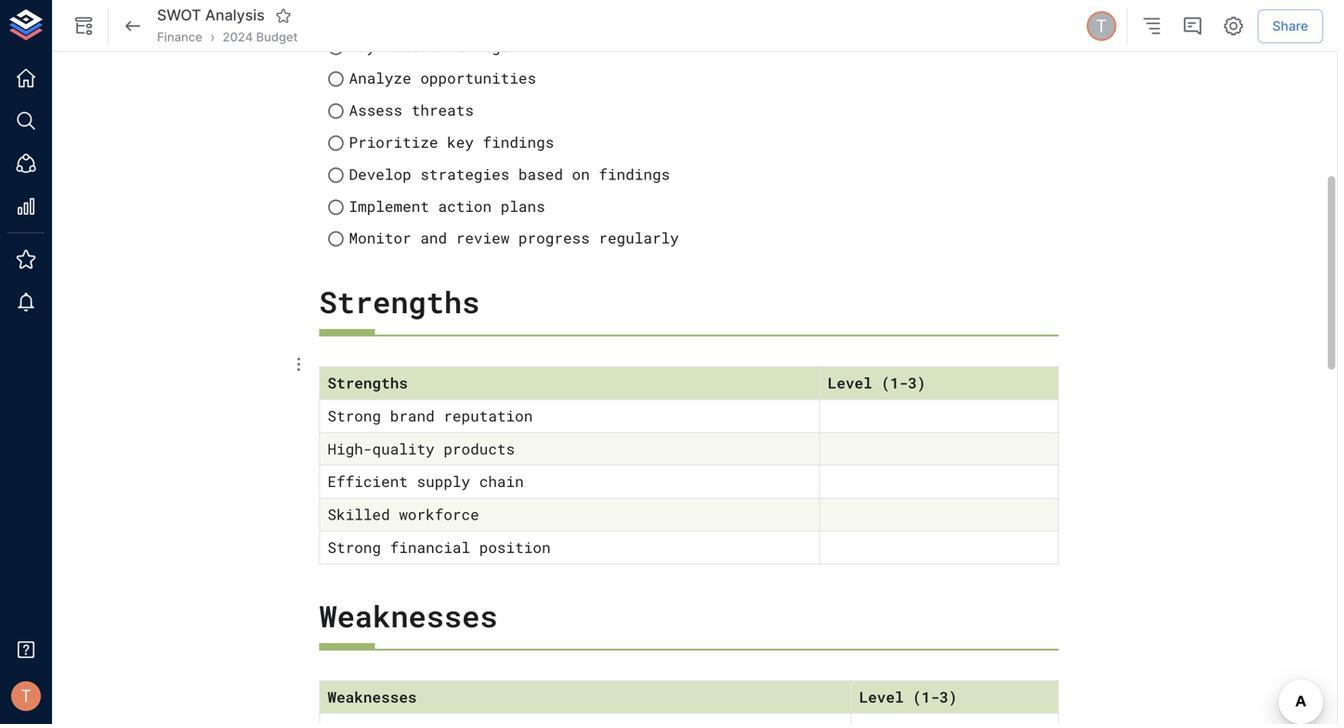 Task type: vqa. For each thing, say whether or not it's contained in the screenshot.
remove favorite IMAGE
no



Task type: describe. For each thing, give the bounding box(es) containing it.
strong financial position
[[328, 537, 551, 557]]

(1- for strengths
[[882, 373, 909, 393]]

share button
[[1258, 9, 1324, 43]]

products
[[444, 439, 515, 459]]

3) for strengths
[[909, 373, 926, 393]]

assess threats
[[349, 100, 474, 120]]

0 vertical spatial strengths
[[319, 282, 480, 321]]

unchecked image for prioritize
[[327, 134, 345, 152]]

2024
[[223, 30, 253, 44]]

implement
[[349, 196, 429, 216]]

share
[[1273, 18, 1309, 34]]

strong for strong financial position
[[328, 537, 381, 557]]

threats
[[412, 100, 474, 120]]

quality
[[372, 439, 435, 459]]

favorite image
[[275, 7, 292, 24]]

assess
[[349, 100, 403, 120]]

level (1-3) for weaknesses
[[860, 687, 958, 707]]

progress
[[519, 228, 590, 248]]

workforce
[[399, 504, 479, 524]]

buy lots of things
[[349, 36, 510, 56]]

develop strategies based on findings
[[349, 164, 670, 184]]

0 horizontal spatial findings
[[483, 132, 554, 152]]

things
[[456, 36, 510, 56]]

unchecked image
[[327, 102, 345, 120]]

0 vertical spatial weaknesses
[[319, 596, 498, 635]]

2024 budget link
[[223, 29, 298, 46]]

chain
[[479, 472, 524, 492]]

table of contents image
[[1141, 15, 1163, 37]]

efficient
[[328, 472, 408, 492]]

unchecked image for develop
[[327, 166, 345, 184]]

level for strengths
[[828, 373, 873, 393]]

analyze
[[349, 68, 412, 88]]

lots
[[385, 36, 421, 56]]

brand
[[390, 406, 435, 426]]

strong brand reputation
[[328, 406, 533, 426]]

of
[[429, 36, 447, 56]]

on
[[572, 164, 590, 184]]

finance
[[157, 30, 203, 44]]

monitor
[[349, 228, 412, 248]]

high-quality products
[[328, 439, 515, 459]]

financial
[[390, 537, 471, 557]]

key
[[447, 132, 474, 152]]

›
[[210, 28, 215, 46]]

3) for weaknesses
[[940, 687, 958, 707]]

(1- for weaknesses
[[913, 687, 940, 707]]

opportunities
[[421, 68, 537, 88]]

implement action plans
[[349, 196, 546, 216]]

level for weaknesses
[[860, 687, 904, 707]]



Task type: locate. For each thing, give the bounding box(es) containing it.
0 vertical spatial strong
[[328, 406, 381, 426]]

review
[[456, 228, 510, 248]]

prioritize key findings
[[349, 132, 554, 152]]

2 strong from the top
[[328, 537, 381, 557]]

and
[[421, 228, 447, 248]]

unchecked image
[[327, 38, 345, 57], [327, 70, 345, 89], [327, 134, 345, 152], [327, 166, 345, 184], [327, 198, 345, 216], [327, 230, 345, 248]]

reputation
[[444, 406, 533, 426]]

t
[[1097, 16, 1107, 36], [21, 686, 31, 706]]

(1-
[[882, 373, 909, 393], [913, 687, 940, 707]]

0 vertical spatial findings
[[483, 132, 554, 152]]

action
[[438, 196, 492, 216]]

skilled
[[328, 504, 390, 524]]

unchecked image for implement
[[327, 198, 345, 216]]

t button
[[1084, 8, 1120, 44], [6, 676, 46, 717]]

unchecked image for analyze
[[327, 70, 345, 89]]

1 vertical spatial strong
[[328, 537, 381, 557]]

show wiki image
[[73, 15, 95, 37]]

swot
[[157, 6, 201, 24]]

0 vertical spatial level
[[828, 373, 873, 393]]

0 vertical spatial 3)
[[909, 373, 926, 393]]

1 vertical spatial t
[[21, 686, 31, 706]]

unchecked image up unchecked icon
[[327, 70, 345, 89]]

develop
[[349, 164, 412, 184]]

1 vertical spatial strengths
[[328, 373, 408, 393]]

regularly
[[599, 228, 679, 248]]

0 vertical spatial t
[[1097, 16, 1107, 36]]

1 horizontal spatial 3)
[[940, 687, 958, 707]]

strong
[[328, 406, 381, 426], [328, 537, 381, 557]]

level
[[828, 373, 873, 393], [860, 687, 904, 707]]

1 horizontal spatial t
[[1097, 16, 1107, 36]]

0 vertical spatial t button
[[1084, 8, 1120, 44]]

findings
[[483, 132, 554, 152], [599, 164, 670, 184]]

strengths down monitor
[[319, 282, 480, 321]]

1 strong from the top
[[328, 406, 381, 426]]

unchecked image left 'implement'
[[327, 198, 345, 216]]

1 vertical spatial weaknesses
[[328, 687, 417, 707]]

t for right t button
[[1097, 16, 1107, 36]]

level (1-3) for strengths
[[828, 373, 926, 393]]

0 vertical spatial level (1-3)
[[828, 373, 926, 393]]

unchecked image for buy
[[327, 38, 345, 57]]

analysis
[[205, 6, 265, 24]]

high-
[[328, 439, 372, 459]]

strengths
[[319, 282, 480, 321], [328, 373, 408, 393]]

1 horizontal spatial findings
[[599, 164, 670, 184]]

supply
[[417, 472, 471, 492]]

0 vertical spatial (1-
[[882, 373, 909, 393]]

unchecked image down unchecked icon
[[327, 134, 345, 152]]

level (1-3)
[[828, 373, 926, 393], [860, 687, 958, 707]]

finance link
[[157, 29, 203, 46]]

monitor and review progress regularly
[[349, 228, 679, 248]]

t for t button to the bottom
[[21, 686, 31, 706]]

1 unchecked image from the top
[[327, 38, 345, 57]]

1 vertical spatial t button
[[6, 676, 46, 717]]

unchecked image left monitor
[[327, 230, 345, 248]]

analyze opportunities
[[349, 68, 537, 88]]

position
[[479, 537, 551, 557]]

strong up high-
[[328, 406, 381, 426]]

plans
[[501, 196, 546, 216]]

buy
[[349, 36, 376, 56]]

unchecked image left buy
[[327, 38, 345, 57]]

weaknesses
[[319, 596, 498, 635], [328, 687, 417, 707]]

findings right on
[[599, 164, 670, 184]]

strong down skilled
[[328, 537, 381, 557]]

1 vertical spatial level (1-3)
[[860, 687, 958, 707]]

1 vertical spatial 3)
[[940, 687, 958, 707]]

based
[[519, 164, 563, 184]]

1 vertical spatial findings
[[599, 164, 670, 184]]

5 unchecked image from the top
[[327, 198, 345, 216]]

1 vertical spatial level
[[860, 687, 904, 707]]

strong for strong brand reputation
[[328, 406, 381, 426]]

comments image
[[1182, 15, 1204, 37]]

unchecked image left the develop
[[327, 166, 345, 184]]

1 vertical spatial (1-
[[913, 687, 940, 707]]

3)
[[909, 373, 926, 393], [940, 687, 958, 707]]

findings up develop strategies based on findings
[[483, 132, 554, 152]]

swot analysis
[[157, 6, 265, 24]]

1 horizontal spatial (1-
[[913, 687, 940, 707]]

skilled workforce
[[328, 504, 479, 524]]

strengths up brand
[[328, 373, 408, 393]]

prioritize
[[349, 132, 438, 152]]

strategies
[[421, 164, 510, 184]]

0 horizontal spatial (1-
[[882, 373, 909, 393]]

efficient supply chain
[[328, 472, 524, 492]]

0 horizontal spatial 3)
[[909, 373, 926, 393]]

finance › 2024 budget
[[157, 28, 298, 46]]

2 unchecked image from the top
[[327, 70, 345, 89]]

settings image
[[1223, 15, 1245, 37]]

unchecked image for monitor
[[327, 230, 345, 248]]

go back image
[[122, 15, 144, 37]]

0 horizontal spatial t
[[21, 686, 31, 706]]

3 unchecked image from the top
[[327, 134, 345, 152]]

budget
[[256, 30, 298, 44]]

0 horizontal spatial t button
[[6, 676, 46, 717]]

4 unchecked image from the top
[[327, 166, 345, 184]]

6 unchecked image from the top
[[327, 230, 345, 248]]

1 horizontal spatial t button
[[1084, 8, 1120, 44]]



